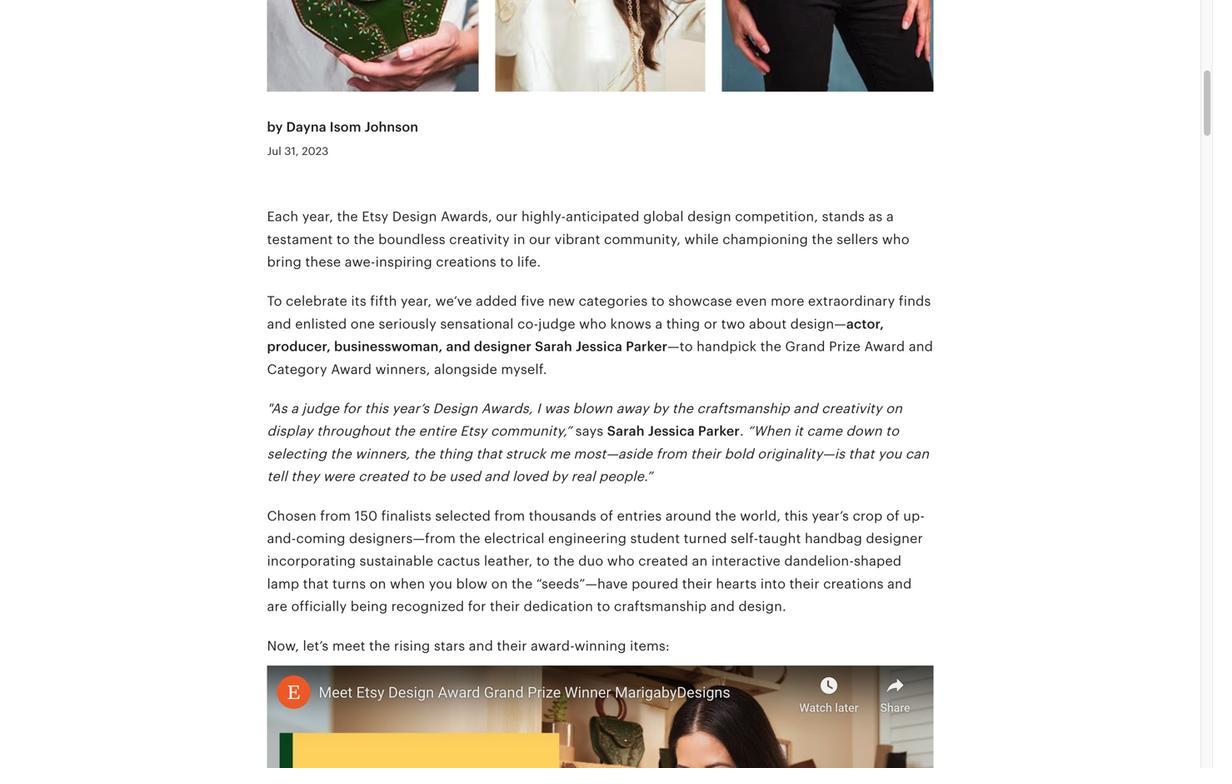 Task type: describe. For each thing, give the bounding box(es) containing it.
display
[[267, 424, 313, 439]]

came
[[807, 424, 843, 439]]

dedication
[[524, 600, 594, 615]]

handpick
[[697, 339, 757, 354]]

creativity inside "as a judge for this year's design awards, i was blown away by the craftsmanship and creativity on display throughout the entire etsy community,"
[[822, 401, 883, 416]]

electrical
[[484, 532, 545, 547]]

to inside to celebrate its fifth year, we've added five new categories to showcase even more extraordinary finds and enlisted one seriously sensational co-judge who knows a thing or two about design—
[[652, 294, 665, 309]]

a inside "as a judge for this year's design awards, i was blown away by the craftsmanship and creativity on display throughout the entire etsy community,"
[[291, 401, 299, 416]]

handbag
[[805, 532, 863, 547]]

1 vertical spatial award
[[331, 362, 372, 377]]

world,
[[741, 509, 781, 524]]

be
[[429, 469, 446, 484]]

johnson
[[365, 120, 419, 135]]

creations inside chosen from 150 finalists selected from thousands of entries around the world, this year's crop of up- and-coming designers—from the electrical engineering student  turned self-taught handbag designer incorporating sustainable cactus leather, to the duo who created an interactive dandelion-shaped lamp that turns on when you blow on the "seeds"—have poured their hearts into their creations and are officially being recognized for their dedication to craftsmanship and design.
[[824, 577, 884, 592]]

five
[[521, 294, 545, 309]]

0 horizontal spatial from
[[320, 509, 351, 524]]

designer inside actor, producer, businesswoman, and designer sarah jessica parker
[[474, 339, 532, 354]]

hearts
[[716, 577, 757, 592]]

blown
[[573, 401, 613, 416]]

actor,
[[847, 317, 885, 332]]

1 vertical spatial jessica
[[648, 424, 695, 439]]

year, inside each year, the etsy design awards, our highly-anticipated global design competition, stands as a testament to the boundless creativity in our vibrant community, while championing the sellers who bring these awe-inspiring creations to life.
[[302, 209, 334, 224]]

who inside each year, the etsy design awards, our highly-anticipated global design competition, stands as a testament to the boundless creativity in our vibrant community, while championing the sellers who bring these awe-inspiring creations to life.
[[883, 232, 910, 247]]

0 horizontal spatial on
[[370, 577, 386, 592]]

competition,
[[736, 209, 819, 224]]

incorporating
[[267, 554, 356, 569]]

showcase
[[669, 294, 733, 309]]

businesswoman,
[[334, 339, 443, 354]]

awards, inside "as a judge for this year's design awards, i was blown away by the craftsmanship and creativity on display throughout the entire etsy community,"
[[482, 401, 533, 416]]

and inside actor, producer, businesswoman, and designer sarah jessica parker
[[446, 339, 471, 354]]

thing inside to celebrate its fifth year, we've added five new categories to showcase even more extraordinary finds and enlisted one seriously sensational co-judge who knows a thing or two about design—
[[667, 317, 701, 332]]

officially
[[291, 600, 347, 615]]

struck
[[506, 447, 546, 462]]

design inside "as a judge for this year's design awards, i was blown away by the craftsmanship and creativity on display throughout the entire etsy community,"
[[433, 401, 478, 416]]

0 vertical spatial by
[[267, 120, 283, 135]]

150
[[355, 509, 378, 524]]

loved
[[513, 469, 548, 484]]

designers—from
[[349, 532, 456, 547]]

and down hearts
[[711, 600, 735, 615]]

fifth
[[370, 294, 397, 309]]

into
[[761, 577, 786, 592]]

"when it came down to selecting the winners, the thing that struck me most—aside from their bold originality—is that you can tell they were created to be used and loved by real people."
[[267, 424, 930, 484]]

most—aside
[[574, 447, 653, 462]]

creations inside each year, the etsy design awards, our highly-anticipated global design competition, stands as a testament to the boundless creativity in our vibrant community, while championing the sellers who bring these awe-inspiring creations to life.
[[436, 255, 497, 270]]

etsy inside each year, the etsy design awards, our highly-anticipated global design competition, stands as a testament to the boundless creativity in our vibrant community, while championing the sellers who bring these awe-inspiring creations to life.
[[362, 209, 389, 224]]

now, let's meet the rising stars and their award-winning items:
[[267, 639, 670, 654]]

to right leather,
[[537, 554, 550, 569]]

winners, inside —to handpick the grand prize award and category award winners, alongside myself.
[[376, 362, 431, 377]]

created inside the "when it came down to selecting the winners, the thing that struck me most—aside from their bold originality—is that you can tell they were created to be used and loved by real people."
[[359, 469, 409, 484]]

chosen
[[267, 509, 317, 524]]

design—
[[791, 317, 847, 332]]

celebrate
[[286, 294, 348, 309]]

thing inside the "when it came down to selecting the winners, the thing that struck me most—aside from their bold originality—is that you can tell they were created to be used and loved by real people."
[[439, 447, 473, 462]]

award-
[[531, 639, 575, 654]]

who inside chosen from 150 finalists selected from thousands of entries around the world, this year's crop of up- and-coming designers—from the electrical engineering student  turned self-taught handbag designer incorporating sustainable cactus leather, to the duo who created an interactive dandelion-shaped lamp that turns on when you blow on the "seeds"—have poured their hearts into their creations and are officially being recognized for their dedication to craftsmanship and design.
[[608, 554, 635, 569]]

were
[[323, 469, 355, 484]]

by dayna isom johnson
[[267, 120, 419, 135]]

by inside the "when it came down to selecting the winners, the thing that struck me most—aside from their bold originality—is that you can tell they were created to be used and loved by real people."
[[552, 469, 568, 484]]

created inside chosen from 150 finalists selected from thousands of entries around the world, this year's crop of up- and-coming designers—from the electrical engineering student  turned self-taught handbag designer incorporating sustainable cactus leather, to the duo who created an interactive dandelion-shaped lamp that turns on when you blow on the "seeds"—have poured their hearts into their creations and are officially being recognized for their dedication to craftsmanship and design.
[[639, 554, 689, 569]]

winning
[[575, 639, 627, 654]]

global
[[644, 209, 684, 224]]

winners, inside the "when it came down to selecting the winners, the thing that struck me most—aside from their bold originality—is that you can tell they were created to be used and loved by real people."
[[355, 447, 410, 462]]

a inside to celebrate its fifth year, we've added five new categories to showcase even more extraordinary finds and enlisted one seriously sensational co-judge who knows a thing or two about design—
[[656, 317, 663, 332]]

around
[[666, 509, 712, 524]]

new
[[549, 294, 576, 309]]

cactus
[[437, 554, 481, 569]]

1 horizontal spatial that
[[477, 447, 502, 462]]

and right stars
[[469, 639, 494, 654]]

designer inside chosen from 150 finalists selected from thousands of entries around the world, this year's crop of up- and-coming designers—from the electrical engineering student  turned self-taught handbag designer incorporating sustainable cactus leather, to the duo who created an interactive dandelion-shaped lamp that turns on when you blow on the "seeds"—have poured their hearts into their creations and are officially being recognized for their dedication to craftsmanship and design.
[[867, 532, 924, 547]]

1 of from the left
[[601, 509, 614, 524]]

to left be
[[412, 469, 426, 484]]

turns
[[333, 577, 366, 592]]

lamp
[[267, 577, 300, 592]]

dandelion-
[[785, 554, 855, 569]]

duo
[[579, 554, 604, 569]]

isom
[[330, 120, 361, 135]]

as
[[869, 209, 883, 224]]

we've
[[436, 294, 473, 309]]

knows
[[611, 317, 652, 332]]

2 of from the left
[[887, 509, 900, 524]]

let's
[[303, 639, 329, 654]]

this inside chosen from 150 finalists selected from thousands of entries around the world, this year's crop of up- and-coming designers—from the electrical engineering student  turned self-taught handbag designer incorporating sustainable cactus leather, to the duo who created an interactive dandelion-shaped lamp that turns on when you blow on the "seeds"—have poured their hearts into their creations and are officially being recognized for their dedication to craftsmanship and design.
[[785, 509, 809, 524]]

to
[[267, 294, 282, 309]]

bold
[[725, 447, 754, 462]]

2023
[[302, 145, 329, 158]]

away
[[617, 401, 649, 416]]

finds
[[899, 294, 932, 309]]

—to handpick the grand prize award and category award winners, alongside myself.
[[267, 339, 934, 377]]

testament
[[267, 232, 333, 247]]

category
[[267, 362, 328, 377]]

stands
[[823, 209, 865, 224]]

poured
[[632, 577, 679, 592]]

seriously
[[379, 317, 437, 332]]

2 horizontal spatial that
[[849, 447, 875, 462]]

categories
[[579, 294, 648, 309]]

1 vertical spatial sarah
[[608, 424, 645, 439]]

being
[[351, 600, 388, 615]]

for inside "as a judge for this year's design awards, i was blown away by the craftsmanship and creativity on display throughout the entire etsy community,"
[[343, 401, 361, 416]]

entries
[[617, 509, 662, 524]]

selected
[[435, 509, 491, 524]]

on inside "as a judge for this year's design awards, i was blown away by the craftsmanship and creativity on display throughout the entire etsy community,"
[[886, 401, 903, 416]]

championing
[[723, 232, 809, 247]]

entire
[[419, 424, 457, 439]]

was
[[545, 401, 570, 416]]

self-
[[731, 532, 759, 547]]

"seeds"—have
[[537, 577, 628, 592]]

year's inside chosen from 150 finalists selected from thousands of entries around the world, this year's crop of up- and-coming designers—from the electrical engineering student  turned self-taught handbag designer incorporating sustainable cactus leather, to the duo who created an interactive dandelion-shaped lamp that turns on when you blow on the "seeds"—have poured their hearts into their creations and are officially being recognized for their dedication to craftsmanship and design.
[[812, 509, 850, 524]]

by inside "as a judge for this year's design awards, i was blown away by the craftsmanship and creativity on display throughout the entire etsy community,"
[[653, 401, 669, 416]]

and down the shaped
[[888, 577, 912, 592]]

about
[[750, 317, 787, 332]]

and inside "as a judge for this year's design awards, i was blown away by the craftsmanship and creativity on display throughout the entire etsy community,"
[[794, 401, 818, 416]]

are
[[267, 600, 288, 615]]

jessica inside actor, producer, businesswoman, and designer sarah jessica parker
[[576, 339, 623, 354]]

stars
[[434, 639, 465, 654]]

bring
[[267, 255, 302, 270]]

alongside
[[434, 362, 498, 377]]

their down leather,
[[490, 600, 520, 615]]

a inside each year, the etsy design awards, our highly-anticipated global design competition, stands as a testament to the boundless creativity in our vibrant community, while championing the sellers who bring these awe-inspiring creations to life.
[[887, 209, 895, 224]]

used
[[450, 469, 481, 484]]



Task type: vqa. For each thing, say whether or not it's contained in the screenshot.
'people.'
no



Task type: locate. For each thing, give the bounding box(es) containing it.
thing
[[667, 317, 701, 332], [439, 447, 473, 462]]

for inside chosen from 150 finalists selected from thousands of entries around the world, this year's crop of up- and-coming designers—from the electrical engineering student  turned self-taught handbag designer incorporating sustainable cactus leather, to the duo who created an interactive dandelion-shaped lamp that turns on when you blow on the "seeds"—have poured their hearts into their creations and are officially being recognized for their dedication to craftsmanship and design.
[[468, 600, 487, 615]]

that inside chosen from 150 finalists selected from thousands of entries around the world, this year's crop of up- and-coming designers—from the electrical engineering student  turned self-taught handbag designer incorporating sustainable cactus leather, to the duo who created an interactive dandelion-shaped lamp that turns on when you blow on the "seeds"—have poured their hearts into their creations and are officially being recognized for their dedication to craftsmanship and design.
[[303, 577, 329, 592]]

0 horizontal spatial for
[[343, 401, 361, 416]]

their down dandelion- at bottom right
[[790, 577, 820, 592]]

this up taught
[[785, 509, 809, 524]]

"when
[[748, 424, 791, 439]]

parker
[[626, 339, 668, 354], [699, 424, 740, 439]]

0 horizontal spatial by
[[267, 120, 283, 135]]

dayna
[[286, 120, 327, 135]]

year, up testament
[[302, 209, 334, 224]]

0 horizontal spatial creations
[[436, 255, 497, 270]]

a right knows
[[656, 317, 663, 332]]

0 horizontal spatial created
[[359, 469, 409, 484]]

actor, producer, businesswoman, and designer sarah jessica parker
[[267, 317, 885, 354]]

0 horizontal spatial year,
[[302, 209, 334, 224]]

our up in
[[496, 209, 518, 224]]

you left can
[[879, 447, 902, 462]]

our right in
[[529, 232, 551, 247]]

year's up entire in the left of the page
[[392, 401, 430, 416]]

designer up myself.
[[474, 339, 532, 354]]

from up coming
[[320, 509, 351, 524]]

0 vertical spatial awards,
[[441, 209, 493, 224]]

says sarah jessica parker .
[[572, 424, 748, 439]]

life.
[[518, 255, 541, 270]]

1 vertical spatial thing
[[439, 447, 473, 462]]

added
[[476, 294, 518, 309]]

1 vertical spatial our
[[529, 232, 551, 247]]

1 vertical spatial by
[[653, 401, 669, 416]]

0 vertical spatial parker
[[626, 339, 668, 354]]

craftsmanship up .
[[697, 401, 790, 416]]

to up awe-
[[337, 232, 350, 247]]

0 vertical spatial design
[[393, 209, 437, 224]]

judge up display
[[302, 401, 339, 416]]

designer up the shaped
[[867, 532, 924, 547]]

0 vertical spatial creations
[[436, 255, 497, 270]]

1 vertical spatial year's
[[812, 509, 850, 524]]

and down to
[[267, 317, 292, 332]]

1 vertical spatial judge
[[302, 401, 339, 416]]

this inside "as a judge for this year's design awards, i was blown away by the craftsmanship and creativity on display throughout the entire etsy community,"
[[365, 401, 389, 416]]

awards, left the 'i'
[[482, 401, 533, 416]]

jessica down away
[[648, 424, 695, 439]]

0 vertical spatial a
[[887, 209, 895, 224]]

highly-
[[522, 209, 566, 224]]

by up "says sarah jessica parker ."
[[653, 401, 669, 416]]

0 vertical spatial sarah
[[535, 339, 573, 354]]

2 horizontal spatial a
[[887, 209, 895, 224]]

0 horizontal spatial of
[[601, 509, 614, 524]]

by down me at left bottom
[[552, 469, 568, 484]]

created down student
[[639, 554, 689, 569]]

1 horizontal spatial parker
[[699, 424, 740, 439]]

1 horizontal spatial creations
[[824, 577, 884, 592]]

that up officially
[[303, 577, 329, 592]]

0 vertical spatial thing
[[667, 317, 701, 332]]

and inside to celebrate its fifth year, we've added five new categories to showcase even more extraordinary finds and enlisted one seriously sensational co-judge who knows a thing or two about design—
[[267, 317, 292, 332]]

creativity up down
[[822, 401, 883, 416]]

for down blow
[[468, 600, 487, 615]]

1 horizontal spatial for
[[468, 600, 487, 615]]

0 vertical spatial creativity
[[449, 232, 510, 247]]

1 horizontal spatial created
[[639, 554, 689, 569]]

0 horizontal spatial designer
[[474, 339, 532, 354]]

this
[[365, 401, 389, 416], [785, 509, 809, 524]]

for up throughout
[[343, 401, 361, 416]]

31,
[[285, 145, 299, 158]]

1 vertical spatial awards,
[[482, 401, 533, 416]]

their left bold
[[691, 447, 721, 462]]

craftsmanship
[[697, 401, 790, 416], [614, 600, 707, 615]]

1 vertical spatial a
[[656, 317, 663, 332]]

their inside the "when it came down to selecting the winners, the thing that struck me most—aside from their bold originality—is that you can tell they were created to be used and loved by real people."
[[691, 447, 721, 462]]

one
[[351, 317, 375, 332]]

and-
[[267, 532, 296, 547]]

from
[[657, 447, 687, 462], [320, 509, 351, 524], [495, 509, 526, 524]]

creations down the shaped
[[824, 577, 884, 592]]

creativity inside each year, the etsy design awards, our highly-anticipated global design competition, stands as a testament to the boundless creativity in our vibrant community, while championing the sellers who bring these awe-inspiring creations to life.
[[449, 232, 510, 247]]

0 vertical spatial year,
[[302, 209, 334, 224]]

0 vertical spatial this
[[365, 401, 389, 416]]

who right duo
[[608, 554, 635, 569]]

down
[[847, 424, 883, 439]]

1 horizontal spatial year's
[[812, 509, 850, 524]]

0 horizontal spatial you
[[429, 577, 453, 592]]

awards, inside each year, the etsy design awards, our highly-anticipated global design competition, stands as a testament to the boundless creativity in our vibrant community, while championing the sellers who bring these awe-inspiring creations to life.
[[441, 209, 493, 224]]

1 horizontal spatial by
[[552, 469, 568, 484]]

creativity left in
[[449, 232, 510, 247]]

you inside chosen from 150 finalists selected from thousands of entries around the world, this year's crop of up- and-coming designers—from the electrical engineering student  turned self-taught handbag designer incorporating sustainable cactus leather, to the duo who created an interactive dandelion-shaped lamp that turns on when you blow on the "seeds"—have poured their hearts into their creations and are officially being recognized for their dedication to craftsmanship and design.
[[429, 577, 453, 592]]

you up recognized
[[429, 577, 453, 592]]

two
[[722, 317, 746, 332]]

1 vertical spatial this
[[785, 509, 809, 524]]

0 vertical spatial you
[[879, 447, 902, 462]]

1 horizontal spatial sarah
[[608, 424, 645, 439]]

1 horizontal spatial judge
[[539, 317, 576, 332]]

says
[[576, 424, 604, 439]]

1 vertical spatial etsy
[[460, 424, 487, 439]]

you inside the "when it came down to selecting the winners, the thing that struck me most—aside from their bold originality—is that you can tell they were created to be used and loved by real people."
[[879, 447, 902, 462]]

sarah down co-
[[535, 339, 573, 354]]

0 horizontal spatial thing
[[439, 447, 473, 462]]

extraordinary
[[809, 294, 896, 309]]

1 vertical spatial parker
[[699, 424, 740, 439]]

1 vertical spatial creations
[[824, 577, 884, 592]]

0 vertical spatial judge
[[539, 317, 576, 332]]

1 vertical spatial who
[[580, 317, 607, 332]]

0 horizontal spatial that
[[303, 577, 329, 592]]

anticipated
[[566, 209, 640, 224]]

parker inside actor, producer, businesswoman, and designer sarah jessica parker
[[626, 339, 668, 354]]

created up 150
[[359, 469, 409, 484]]

of left up-
[[887, 509, 900, 524]]

1 vertical spatial winners,
[[355, 447, 410, 462]]

1 horizontal spatial year,
[[401, 294, 432, 309]]

and down 'finds'
[[909, 339, 934, 354]]

thing up —to
[[667, 317, 701, 332]]

each
[[267, 209, 299, 224]]

rising
[[394, 639, 431, 654]]

1 vertical spatial designer
[[867, 532, 924, 547]]

selecting
[[267, 447, 327, 462]]

1 vertical spatial year,
[[401, 294, 432, 309]]

in
[[514, 232, 526, 247]]

etsy inside "as a judge for this year's design awards, i was blown away by the craftsmanship and creativity on display throughout the entire etsy community,"
[[460, 424, 487, 439]]

1 horizontal spatial our
[[529, 232, 551, 247]]

0 vertical spatial etsy
[[362, 209, 389, 224]]

their down an
[[683, 577, 713, 592]]

"as a judge for this year's design awards, i was blown away by the craftsmanship and creativity on display throughout the entire etsy community,"
[[267, 401, 903, 439]]

boundless
[[379, 232, 446, 247]]

0 horizontal spatial creativity
[[449, 232, 510, 247]]

1 horizontal spatial jessica
[[648, 424, 695, 439]]

co-
[[518, 317, 539, 332]]

from inside the "when it came down to selecting the winners, the thing that struck me most—aside from their bold originality—is that you can tell they were created to be used and loved by real people."
[[657, 447, 687, 462]]

jul 31, 2023
[[267, 145, 329, 158]]

2 horizontal spatial by
[[653, 401, 669, 416]]

they
[[291, 469, 320, 484]]

shaped
[[855, 554, 902, 569]]

designer
[[474, 339, 532, 354], [867, 532, 924, 547]]

judge down new
[[539, 317, 576, 332]]

from down "says sarah jessica parker ."
[[657, 447, 687, 462]]

1 horizontal spatial award
[[865, 339, 906, 354]]

1 horizontal spatial etsy
[[460, 424, 487, 439]]

0 horizontal spatial our
[[496, 209, 518, 224]]

blow
[[457, 577, 488, 592]]

turned
[[684, 532, 728, 547]]

year's inside "as a judge for this year's design awards, i was blown away by the craftsmanship and creativity on display throughout the entire etsy community,"
[[392, 401, 430, 416]]

thing up used at the left
[[439, 447, 473, 462]]

winners, down throughout
[[355, 447, 410, 462]]

craftsmanship inside "as a judge for this year's design awards, i was blown away by the craftsmanship and creativity on display throughout the entire etsy community,"
[[697, 401, 790, 416]]

2 vertical spatial by
[[552, 469, 568, 484]]

1 horizontal spatial thing
[[667, 317, 701, 332]]

year, inside to celebrate its fifth year, we've added five new categories to showcase even more extraordinary finds and enlisted one seriously sensational co-judge who knows a thing or two about design—
[[401, 294, 432, 309]]

a right as
[[887, 209, 895, 224]]

craftsmanship down poured
[[614, 600, 707, 615]]

to celebrate its fifth year, we've added five new categories to showcase even more extraordinary finds and enlisted one seriously sensational co-judge who knows a thing or two about design—
[[267, 294, 932, 332]]

jessica down to celebrate its fifth year, we've added five new categories to showcase even more extraordinary finds and enlisted one seriously sensational co-judge who knows a thing or two about design—
[[576, 339, 623, 354]]

winners, down businesswoman,
[[376, 362, 431, 377]]

design inside each year, the etsy design awards, our highly-anticipated global design competition, stands as a testament to the boundless creativity in our vibrant community, while championing the sellers who bring these awe-inspiring creations to life.
[[393, 209, 437, 224]]

2 horizontal spatial on
[[886, 401, 903, 416]]

1 vertical spatial for
[[468, 600, 487, 615]]

2 vertical spatial a
[[291, 401, 299, 416]]

design up entire in the left of the page
[[433, 401, 478, 416]]

that
[[477, 447, 502, 462], [849, 447, 875, 462], [303, 577, 329, 592]]

sarah down away
[[608, 424, 645, 439]]

and right used at the left
[[485, 469, 509, 484]]

0 vertical spatial who
[[883, 232, 910, 247]]

to
[[337, 232, 350, 247], [500, 255, 514, 270], [652, 294, 665, 309], [886, 424, 900, 439], [412, 469, 426, 484], [537, 554, 550, 569], [597, 600, 611, 615]]

who down categories
[[580, 317, 607, 332]]

1 horizontal spatial from
[[495, 509, 526, 524]]

sarah inside actor, producer, businesswoman, and designer sarah jessica parker
[[535, 339, 573, 354]]

or
[[704, 317, 718, 332]]

year,
[[302, 209, 334, 224], [401, 294, 432, 309]]

from up electrical
[[495, 509, 526, 524]]

throughout
[[317, 424, 390, 439]]

year, up seriously
[[401, 294, 432, 309]]

2 vertical spatial who
[[608, 554, 635, 569]]

to left life.
[[500, 255, 514, 270]]

and inside the "when it came down to selecting the winners, the thing that struck me most—aside from their bold originality—is that you can tell they were created to be used and loved by real people."
[[485, 469, 509, 484]]

year's up "handbag"
[[812, 509, 850, 524]]

you
[[879, 447, 902, 462], [429, 577, 453, 592]]

award down actor,
[[865, 339, 906, 354]]

0 horizontal spatial jessica
[[576, 339, 623, 354]]

their left award-
[[497, 639, 527, 654]]

1 vertical spatial created
[[639, 554, 689, 569]]

0 horizontal spatial judge
[[302, 401, 339, 416]]

sarah
[[535, 339, 573, 354], [608, 424, 645, 439]]

that down down
[[849, 447, 875, 462]]

2 horizontal spatial from
[[657, 447, 687, 462]]

0 horizontal spatial parker
[[626, 339, 668, 354]]

1 horizontal spatial on
[[492, 577, 508, 592]]

1 vertical spatial creativity
[[822, 401, 883, 416]]

winners,
[[376, 362, 431, 377], [355, 447, 410, 462]]

a right the "as
[[291, 401, 299, 416]]

award down businesswoman,
[[331, 362, 372, 377]]

1 horizontal spatial designer
[[867, 532, 924, 547]]

0 horizontal spatial award
[[331, 362, 372, 377]]

0 vertical spatial year's
[[392, 401, 430, 416]]

design up 'boundless'
[[393, 209, 437, 224]]

who inside to celebrate its fifth year, we've added five new categories to showcase even more extraordinary finds and enlisted one seriously sensational co-judge who knows a thing or two about design—
[[580, 317, 607, 332]]

1 horizontal spatial this
[[785, 509, 809, 524]]

parker down knows
[[626, 339, 668, 354]]

by up jul in the top of the page
[[267, 120, 283, 135]]

crop
[[853, 509, 883, 524]]

student
[[631, 532, 681, 547]]

items:
[[630, 639, 670, 654]]

0 vertical spatial winners,
[[376, 362, 431, 377]]

creations up we've
[[436, 255, 497, 270]]

and
[[267, 317, 292, 332], [446, 339, 471, 354], [909, 339, 934, 354], [794, 401, 818, 416], [485, 469, 509, 484], [888, 577, 912, 592], [711, 600, 735, 615], [469, 639, 494, 654]]

1 horizontal spatial a
[[656, 317, 663, 332]]

etsy up 'boundless'
[[362, 209, 389, 224]]

who down as
[[883, 232, 910, 247]]

0 vertical spatial designer
[[474, 339, 532, 354]]

1 vertical spatial design
[[433, 401, 478, 416]]

each year, the etsy design awards, our highly-anticipated global design competition, stands as a testament to the boundless creativity in our vibrant community, while championing the sellers who bring these awe-inspiring creations to life.
[[267, 209, 910, 270]]

vibrant
[[555, 232, 601, 247]]

this up throughout
[[365, 401, 389, 416]]

1 horizontal spatial you
[[879, 447, 902, 462]]

0 vertical spatial award
[[865, 339, 906, 354]]

the inside —to handpick the grand prize award and category award winners, alongside myself.
[[761, 339, 782, 354]]

0 horizontal spatial year's
[[392, 401, 430, 416]]

0 horizontal spatial etsy
[[362, 209, 389, 224]]

inspiring
[[376, 255, 433, 270]]

sensational
[[441, 317, 514, 332]]

parker up bold
[[699, 424, 740, 439]]

1 horizontal spatial of
[[887, 509, 900, 524]]

etsy right entire in the left of the page
[[460, 424, 487, 439]]

of up engineering
[[601, 509, 614, 524]]

awards, up 'boundless'
[[441, 209, 493, 224]]

1 vertical spatial craftsmanship
[[614, 600, 707, 615]]

0 vertical spatial craftsmanship
[[697, 401, 790, 416]]

judge inside "as a judge for this year's design awards, i was blown away by the craftsmanship and creativity on display throughout the entire etsy community,"
[[302, 401, 339, 416]]

craftsmanship inside chosen from 150 finalists selected from thousands of entries around the world, this year's crop of up- and-coming designers—from the electrical engineering student  turned self-taught handbag designer incorporating sustainable cactus leather, to the duo who created an interactive dandelion-shaped lamp that turns on when you blow on the "seeds"—have poured their hearts into their creations and are officially being recognized for their dedication to craftsmanship and design.
[[614, 600, 707, 615]]

now,
[[267, 639, 299, 654]]

to down the "seeds"—have on the bottom
[[597, 600, 611, 615]]

interactive
[[712, 554, 781, 569]]

0 horizontal spatial sarah
[[535, 339, 573, 354]]

engineering
[[549, 532, 627, 547]]

awards,
[[441, 209, 493, 224], [482, 401, 533, 416]]

grand
[[786, 339, 826, 354]]

0 vertical spatial our
[[496, 209, 518, 224]]

awe-
[[345, 255, 376, 270]]

1 vertical spatial you
[[429, 577, 453, 592]]

to up knows
[[652, 294, 665, 309]]

producer,
[[267, 339, 331, 354]]

recognized
[[392, 600, 465, 615]]

when
[[390, 577, 425, 592]]

enlisted
[[295, 317, 347, 332]]

coming
[[296, 532, 346, 547]]

and up alongside
[[446, 339, 471, 354]]

0 horizontal spatial this
[[365, 401, 389, 416]]

1 horizontal spatial creativity
[[822, 401, 883, 416]]

judge inside to celebrate its fifth year, we've added five new categories to showcase even more extraordinary finds and enlisted one seriously sensational co-judge who knows a thing or two about design—
[[539, 317, 576, 332]]

that up used at the left
[[477, 447, 502, 462]]

to right down
[[886, 424, 900, 439]]

0 vertical spatial created
[[359, 469, 409, 484]]

—to
[[668, 339, 693, 354]]

0 vertical spatial for
[[343, 401, 361, 416]]

and up "it"
[[794, 401, 818, 416]]

etsy
[[362, 209, 389, 224], [460, 424, 487, 439]]

.
[[740, 424, 744, 439]]

design
[[393, 209, 437, 224], [433, 401, 478, 416]]

year's
[[392, 401, 430, 416], [812, 509, 850, 524]]

and inside —to handpick the grand prize award and category award winners, alongside myself.
[[909, 339, 934, 354]]



